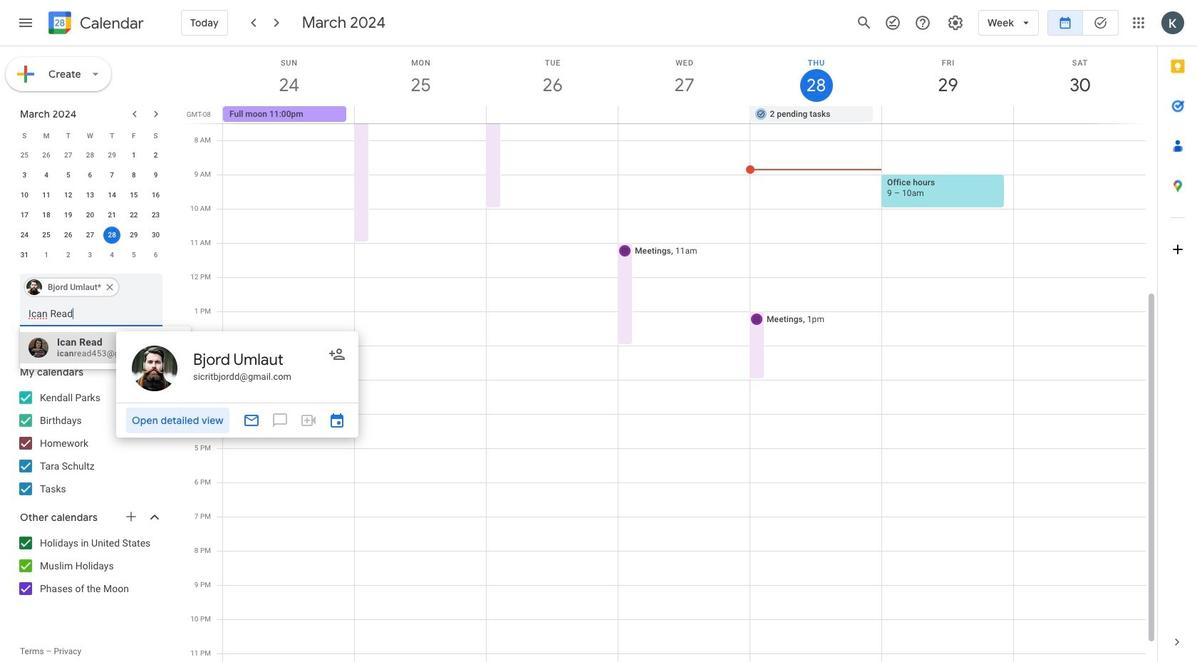 Task type: locate. For each thing, give the bounding box(es) containing it.
april 2 element
[[60, 247, 77, 264]]

add other calendars image
[[124, 510, 138, 524]]

12 element
[[60, 187, 77, 204]]

february 27 element
[[60, 147, 77, 164]]

21 element
[[103, 207, 121, 224]]

27 element
[[82, 227, 99, 244]]

february 28 element
[[82, 147, 99, 164]]

my calendars list
[[3, 386, 177, 500]]

february 26 element
[[38, 147, 55, 164]]

cell
[[355, 106, 487, 123], [487, 106, 619, 123], [619, 106, 750, 123], [882, 106, 1014, 123], [1014, 106, 1146, 123], [101, 225, 123, 245]]

13 element
[[82, 187, 99, 204]]

9 element
[[147, 167, 164, 184]]

heading
[[77, 15, 144, 32]]

calendar element
[[46, 9, 144, 40]]

april 3 element
[[82, 247, 99, 264]]

april 5 element
[[125, 247, 142, 264]]

row
[[217, 106, 1158, 123], [14, 125, 167, 145], [14, 145, 167, 165], [14, 165, 167, 185], [14, 185, 167, 205], [14, 205, 167, 225], [14, 225, 167, 245], [14, 245, 167, 265]]

february 25 element
[[16, 147, 33, 164]]

None search field
[[0, 268, 177, 344]]

2 element
[[147, 147, 164, 164]]

11 element
[[38, 187, 55, 204]]

row group
[[14, 145, 167, 265]]

6 element
[[82, 167, 99, 184]]

list box
[[20, 332, 191, 364]]

grid
[[183, 46, 1158, 662]]

10 element
[[16, 187, 33, 204]]

20 element
[[82, 207, 99, 224]]

Search for people text field
[[29, 301, 154, 327]]

15 element
[[125, 187, 142, 204]]

19 element
[[60, 207, 77, 224]]

1 element
[[125, 147, 142, 164]]

selected people list box
[[20, 274, 163, 301]]

tab list
[[1158, 46, 1198, 622]]

information card element
[[116, 332, 359, 438]]

april 4 element
[[103, 247, 121, 264]]

april 6 element
[[147, 247, 164, 264]]

23 element
[[147, 207, 164, 224]]



Task type: vqa. For each thing, say whether or not it's contained in the screenshot.
27 element at the top of the page
yes



Task type: describe. For each thing, give the bounding box(es) containing it.
main drawer image
[[17, 14, 34, 31]]

14 element
[[103, 187, 121, 204]]

25 element
[[38, 227, 55, 244]]

16 element
[[147, 187, 164, 204]]

28, today element
[[103, 227, 121, 244]]

cell inside march 2024 grid
[[101, 225, 123, 245]]

26 element
[[60, 227, 77, 244]]

30 element
[[147, 227, 164, 244]]

3 element
[[16, 167, 33, 184]]

31 element
[[16, 247, 33, 264]]

29 element
[[125, 227, 142, 244]]

bjord umlaut, selected option
[[24, 276, 120, 299]]

february 29 element
[[103, 147, 121, 164]]

other calendars list
[[3, 532, 177, 600]]

8 element
[[125, 167, 142, 184]]

settings menu image
[[948, 14, 965, 31]]

24 element
[[16, 227, 33, 244]]

april 1 element
[[38, 247, 55, 264]]

4 element
[[38, 167, 55, 184]]

22 element
[[125, 207, 142, 224]]

7 element
[[103, 167, 121, 184]]

heading inside calendar element
[[77, 15, 144, 32]]

17 element
[[16, 207, 33, 224]]

march 2024 grid
[[14, 125, 167, 265]]

18 element
[[38, 207, 55, 224]]

5 element
[[60, 167, 77, 184]]



